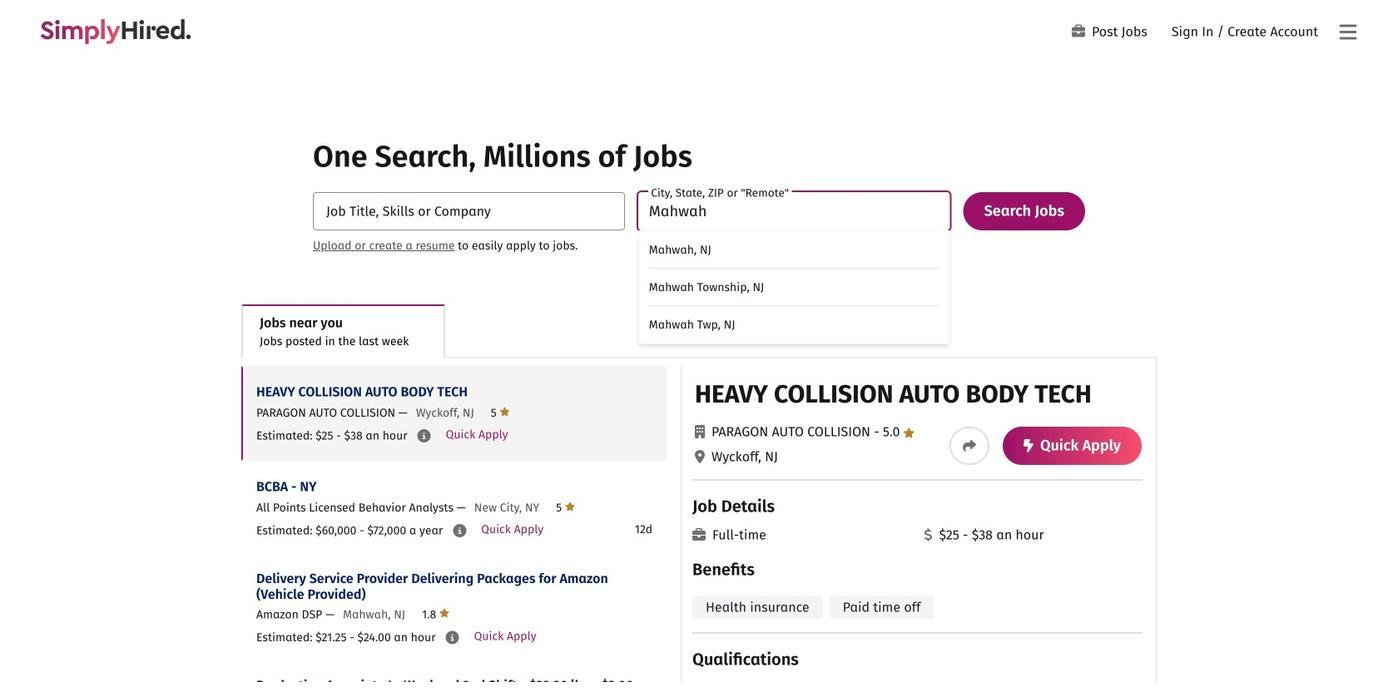 Task type: locate. For each thing, give the bounding box(es) containing it.
briefcase image
[[1072, 24, 1086, 38], [693, 529, 706, 542]]

0 vertical spatial briefcase image
[[1072, 24, 1086, 38]]

job salary disclaimer image
[[446, 631, 459, 645]]

option
[[639, 231, 950, 269], [639, 269, 950, 306], [639, 306, 950, 344]]

1 vertical spatial briefcase image
[[693, 529, 706, 542]]

0 horizontal spatial job salary disclaimer image
[[418, 430, 431, 443]]

1 horizontal spatial job salary disclaimer image
[[453, 525, 467, 538]]

list box
[[638, 231, 951, 345]]

1 horizontal spatial 5 out of 5 stars element
[[556, 500, 575, 515]]

None field
[[313, 192, 625, 231], [638, 192, 951, 345], [313, 192, 625, 231], [638, 192, 951, 345]]

0 horizontal spatial 5 out of 5 stars element
[[491, 405, 510, 420]]

list
[[241, 366, 668, 683]]

None text field
[[313, 192, 625, 231], [638, 192, 951, 231], [313, 192, 625, 231], [638, 192, 951, 231]]

job salary disclaimer image
[[418, 430, 431, 443], [453, 525, 467, 538]]

bolt lightning image
[[1024, 440, 1034, 453]]

star image inside 1.8 out of 5 stars element
[[440, 607, 450, 620]]

simplyhired logo image
[[40, 19, 192, 44]]

5 out of 5 stars element
[[491, 405, 510, 420], [871, 424, 915, 440], [556, 500, 575, 515]]

building image
[[695, 425, 705, 439]]

star image
[[500, 405, 510, 419], [904, 428, 915, 438], [565, 500, 575, 514], [440, 607, 450, 620]]

0 vertical spatial job salary disclaimer image
[[418, 430, 431, 443]]

1 vertical spatial 5 out of 5 stars element
[[871, 424, 915, 440]]

1.8 out of 5 stars element
[[422, 607, 450, 622]]

1 vertical spatial job salary disclaimer image
[[453, 525, 467, 538]]

job salary disclaimer image for the bottommost 5 out of 5 stars element
[[453, 525, 467, 538]]

2 horizontal spatial 5 out of 5 stars element
[[871, 424, 915, 440]]



Task type: describe. For each thing, give the bounding box(es) containing it.
dollar sign image
[[925, 529, 933, 542]]

0 horizontal spatial briefcase image
[[693, 529, 706, 542]]

job salary disclaimer image for the topmost 5 out of 5 stars element
[[418, 430, 431, 443]]

3 option from the top
[[639, 306, 950, 344]]

main menu image
[[1340, 22, 1358, 42]]

0 vertical spatial 5 out of 5 stars element
[[491, 405, 510, 420]]

1 horizontal spatial briefcase image
[[1072, 24, 1086, 38]]

location dot image
[[695, 450, 705, 464]]

2 option from the top
[[639, 269, 950, 306]]

5 out of 5 stars element inside heavy collision auto body tech element
[[871, 424, 915, 440]]

1 option from the top
[[639, 231, 950, 269]]

2 vertical spatial 5 out of 5 stars element
[[556, 500, 575, 515]]

heavy collision auto body tech element
[[681, 366, 1157, 683]]

share this job image
[[963, 440, 977, 453]]



Task type: vqa. For each thing, say whether or not it's contained in the screenshot.
right 5 out of 5 stars element
yes



